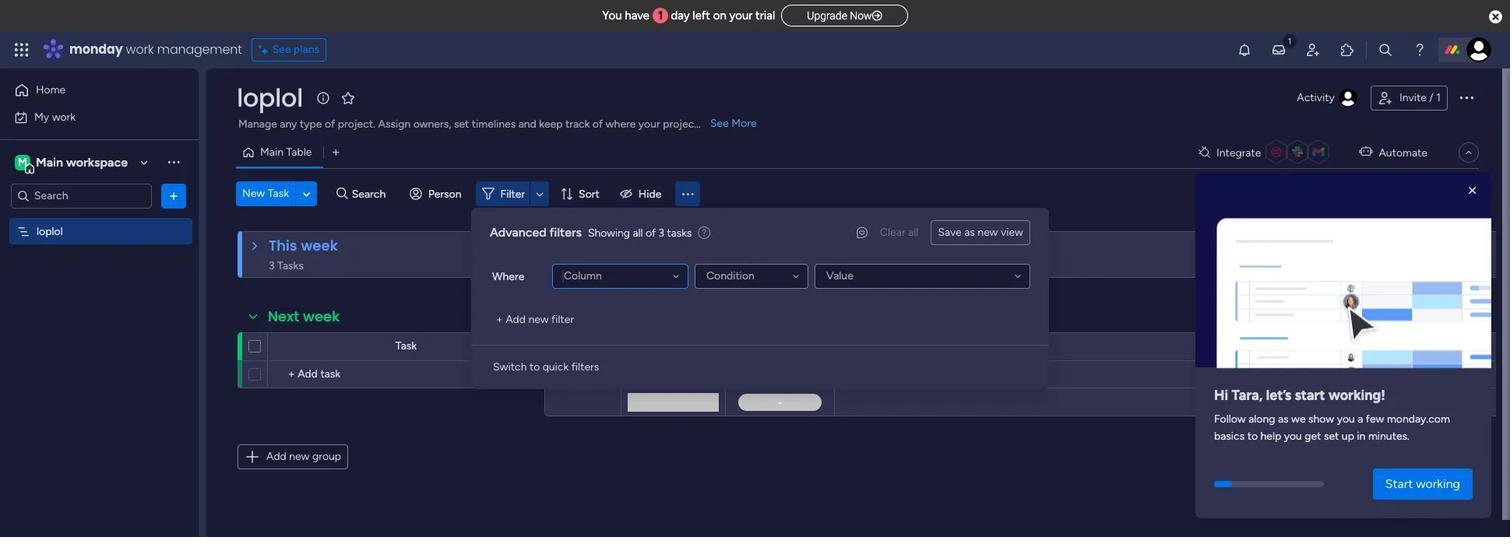 Task type: vqa. For each thing, say whether or not it's contained in the screenshot.
of within the the Advanced filters Showing all of 3 tasks
yes



Task type: locate. For each thing, give the bounding box(es) containing it.
switch to quick filters
[[493, 361, 599, 374]]

This week field
[[265, 236, 342, 256]]

new left view in the right top of the page
[[978, 226, 999, 239]]

track
[[566, 118, 590, 131]]

showing
[[588, 226, 630, 240]]

column information image
[[813, 341, 826, 353]]

automate
[[1379, 146, 1428, 159]]

upgrade now
[[807, 9, 872, 22]]

see left more
[[711, 117, 729, 130]]

on
[[713, 9, 727, 23]]

start working button
[[1373, 469, 1473, 500]]

1 horizontal spatial you
[[1338, 413, 1356, 426]]

status field left learn more image
[[654, 234, 693, 251]]

work inside button
[[52, 110, 76, 123]]

of right track
[[593, 118, 603, 131]]

loplol inside list box
[[37, 225, 63, 238]]

0 horizontal spatial task
[[268, 187, 289, 200]]

lottie animation element
[[1196, 172, 1492, 374]]

1 horizontal spatial as
[[1279, 413, 1289, 426]]

monday.com
[[1388, 413, 1451, 426]]

0 horizontal spatial of
[[325, 118, 335, 131]]

+ add new filter button
[[490, 308, 581, 333]]

invite / 1 button
[[1371, 86, 1448, 111]]

1 horizontal spatial loplol
[[237, 80, 303, 115]]

new for filter
[[529, 313, 549, 326]]

1 status field from the top
[[654, 234, 693, 251]]

loplol
[[237, 80, 303, 115], [37, 225, 63, 238]]

1 vertical spatial filters
[[572, 361, 599, 374]]

you down we
[[1285, 430, 1303, 444]]

as left we
[[1279, 413, 1289, 426]]

1 vertical spatial loplol
[[37, 225, 63, 238]]

apps image
[[1340, 42, 1356, 58]]

0 horizontal spatial work
[[52, 110, 76, 123]]

work right my at the left top of page
[[52, 110, 76, 123]]

this week
[[269, 236, 338, 256]]

0 vertical spatial to
[[530, 361, 540, 374]]

a
[[1358, 413, 1364, 426]]

1 vertical spatial set
[[1324, 430, 1340, 444]]

see plans
[[272, 43, 320, 56]]

to left help
[[1248, 430, 1258, 444]]

clear
[[880, 226, 906, 239]]

table
[[286, 146, 312, 159]]

0 horizontal spatial you
[[1285, 430, 1303, 444]]

0 vertical spatial new
[[978, 226, 999, 239]]

set left up
[[1324, 430, 1340, 444]]

1 vertical spatial to
[[1248, 430, 1258, 444]]

1 vertical spatial you
[[1285, 430, 1303, 444]]

task up + add task text field
[[396, 340, 417, 353]]

project.
[[338, 118, 376, 131]]

all right clear
[[909, 226, 919, 239]]

all left 3
[[633, 226, 643, 240]]

2 status field from the top
[[654, 339, 694, 356]]

start
[[1295, 387, 1326, 405]]

status field left column information image at the left bottom
[[654, 339, 694, 356]]

1 horizontal spatial see
[[711, 117, 729, 130]]

work for monday
[[126, 41, 154, 58]]

task right new
[[268, 187, 289, 200]]

0 horizontal spatial set
[[454, 118, 469, 131]]

1 vertical spatial new
[[529, 313, 549, 326]]

add to favorites image
[[340, 90, 356, 106]]

select product image
[[14, 42, 30, 58]]

Next week field
[[264, 307, 344, 327]]

1 horizontal spatial your
[[730, 9, 753, 23]]

working
[[1417, 477, 1461, 492]]

0 vertical spatial work
[[126, 41, 154, 58]]

to left quick
[[530, 361, 540, 374]]

notifications image
[[1237, 42, 1253, 58]]

workspace selection element
[[15, 153, 130, 173]]

see
[[272, 43, 291, 56], [711, 117, 729, 130]]

0 horizontal spatial 1
[[658, 9, 663, 23]]

type
[[300, 118, 322, 131]]

week right this
[[301, 236, 338, 256]]

2 horizontal spatial new
[[978, 226, 999, 239]]

see plans button
[[251, 38, 327, 62]]

project
[[663, 118, 699, 131]]

upgrade
[[807, 9, 848, 22]]

all inside button
[[909, 226, 919, 239]]

as inside button
[[965, 226, 975, 239]]

1 all from the left
[[909, 226, 919, 239]]

arrow down image
[[531, 185, 549, 203]]

main inside 'button'
[[260, 146, 284, 159]]

learn more image
[[698, 226, 711, 241]]

0 vertical spatial 1
[[658, 9, 663, 23]]

menu image
[[681, 186, 696, 202]]

option
[[0, 217, 199, 220]]

lottie animation image
[[1196, 178, 1492, 374]]

1 vertical spatial as
[[1279, 413, 1289, 426]]

main left table
[[260, 146, 284, 159]]

1 horizontal spatial new
[[529, 313, 549, 326]]

all
[[909, 226, 919, 239], [633, 226, 643, 240]]

home
[[36, 83, 66, 97]]

filter
[[501, 187, 525, 201]]

new left group at the left
[[289, 450, 310, 464]]

0 horizontal spatial main
[[36, 155, 63, 169]]

invite
[[1400, 91, 1427, 104]]

new
[[978, 226, 999, 239], [529, 313, 549, 326], [289, 450, 310, 464]]

1 horizontal spatial main
[[260, 146, 284, 159]]

0 vertical spatial set
[[454, 118, 469, 131]]

0 vertical spatial status field
[[654, 234, 693, 251]]

week
[[301, 236, 338, 256], [303, 307, 340, 326]]

1 vertical spatial status field
[[654, 339, 694, 356]]

2 horizontal spatial of
[[646, 226, 656, 240]]

1 horizontal spatial 1
[[1437, 91, 1441, 104]]

week inside 'field'
[[301, 236, 338, 256]]

few
[[1366, 413, 1385, 426]]

0 vertical spatial week
[[301, 236, 338, 256]]

0 vertical spatial add
[[506, 313, 526, 326]]

as inside follow along as we show you a few monday.com basics to help you get set up in minutes.
[[1279, 413, 1289, 426]]

1 status from the top
[[658, 235, 689, 249]]

tasks
[[667, 226, 692, 240]]

add
[[506, 313, 526, 326], [266, 450, 287, 464]]

0 vertical spatial your
[[730, 9, 753, 23]]

1 left day
[[658, 9, 663, 23]]

1 vertical spatial status
[[658, 340, 690, 353]]

of inside 'advanced filters showing all of 3 tasks'
[[646, 226, 656, 240]]

0 vertical spatial you
[[1338, 413, 1356, 426]]

new task button
[[236, 182, 295, 206]]

set right owners,
[[454, 118, 469, 131]]

show
[[1309, 413, 1335, 426]]

your right where
[[639, 118, 660, 131]]

0 horizontal spatial as
[[965, 226, 975, 239]]

condition
[[707, 270, 755, 283]]

see left plans
[[272, 43, 291, 56]]

progress bar
[[1215, 482, 1233, 488]]

my work
[[34, 110, 76, 123]]

1 horizontal spatial work
[[126, 41, 154, 58]]

dapulse close image
[[1490, 9, 1503, 25]]

0 horizontal spatial new
[[289, 450, 310, 464]]

along
[[1249, 413, 1276, 426]]

2 status from the top
[[658, 340, 690, 353]]

help
[[1261, 430, 1282, 444]]

1 vertical spatial work
[[52, 110, 76, 123]]

1 inside button
[[1437, 91, 1441, 104]]

let's
[[1267, 387, 1292, 405]]

0 vertical spatial see
[[272, 43, 291, 56]]

week right next
[[303, 307, 340, 326]]

working!
[[1329, 387, 1386, 405]]

0 horizontal spatial to
[[530, 361, 540, 374]]

switch to quick filters button
[[487, 355, 606, 380]]

basics
[[1215, 430, 1245, 444]]

week inside field
[[303, 307, 340, 326]]

filters inside button
[[572, 361, 599, 374]]

1 vertical spatial your
[[639, 118, 660, 131]]

save as new view
[[938, 226, 1024, 239]]

manage
[[238, 118, 277, 131]]

tara schultz image
[[1467, 37, 1492, 62]]

2 all from the left
[[633, 226, 643, 240]]

main inside workspace selection element
[[36, 155, 63, 169]]

of right type on the top of page
[[325, 118, 335, 131]]

Search field
[[348, 183, 395, 205]]

filters down the sort popup button
[[550, 225, 582, 240]]

1 for /
[[1437, 91, 1441, 104]]

1 horizontal spatial task
[[396, 340, 417, 353]]

work
[[126, 41, 154, 58], [52, 110, 76, 123]]

autopilot image
[[1360, 142, 1373, 162]]

status left learn more image
[[658, 235, 689, 249]]

Status field
[[654, 234, 693, 251], [654, 339, 694, 356]]

you left a
[[1338, 413, 1356, 426]]

v2 search image
[[337, 185, 348, 203]]

we
[[1292, 413, 1306, 426]]

next
[[268, 307, 299, 326]]

follow along as we show you a few monday.com basics to help you get set up in minutes.
[[1215, 413, 1451, 444]]

1 horizontal spatial to
[[1248, 430, 1258, 444]]

options image
[[1458, 88, 1476, 107]]

next week
[[268, 307, 340, 326]]

minutes.
[[1369, 430, 1410, 444]]

filter
[[552, 313, 574, 326]]

1 vertical spatial week
[[303, 307, 340, 326]]

task inside "button"
[[268, 187, 289, 200]]

1 right /
[[1437, 91, 1441, 104]]

loplol up manage
[[237, 80, 303, 115]]

work right monday
[[126, 41, 154, 58]]

workspace
[[66, 155, 128, 169]]

as right save
[[965, 226, 975, 239]]

work for my
[[52, 110, 76, 123]]

status left column information image at the left bottom
[[658, 340, 690, 353]]

1
[[658, 9, 663, 23], [1437, 91, 1441, 104]]

help image
[[1413, 42, 1428, 58]]

hide button
[[614, 182, 671, 206]]

dapulse integrations image
[[1199, 147, 1211, 159]]

1 vertical spatial 1
[[1437, 91, 1441, 104]]

1 horizontal spatial set
[[1324, 430, 1340, 444]]

loplol list box
[[0, 215, 199, 455]]

1 vertical spatial see
[[711, 117, 729, 130]]

0 vertical spatial status
[[658, 235, 689, 249]]

0 horizontal spatial all
[[633, 226, 643, 240]]

main right workspace image
[[36, 155, 63, 169]]

help
[[1392, 498, 1420, 514]]

add view image
[[333, 147, 339, 159]]

0 vertical spatial as
[[965, 226, 975, 239]]

add left group at the left
[[266, 450, 287, 464]]

loplol down search in workspace field
[[37, 225, 63, 238]]

your right on
[[730, 9, 753, 23]]

to
[[530, 361, 540, 374], [1248, 430, 1258, 444]]

add right +
[[506, 313, 526, 326]]

0 vertical spatial task
[[268, 187, 289, 200]]

1 vertical spatial task
[[396, 340, 417, 353]]

new for view
[[978, 226, 999, 239]]

0 horizontal spatial add
[[266, 450, 287, 464]]

0 horizontal spatial see
[[272, 43, 291, 56]]

management
[[157, 41, 242, 58]]

close image
[[1466, 183, 1481, 199]]

hi
[[1215, 387, 1229, 405]]

see inside button
[[272, 43, 291, 56]]

0 horizontal spatial loplol
[[37, 225, 63, 238]]

date
[[780, 340, 802, 353]]

+ Add task text field
[[276, 365, 538, 384]]

of left 3
[[646, 226, 656, 240]]

1 horizontal spatial of
[[593, 118, 603, 131]]

of
[[325, 118, 335, 131], [593, 118, 603, 131], [646, 226, 656, 240]]

1 horizontal spatial all
[[909, 226, 919, 239]]

new
[[242, 187, 265, 200]]

filters down owner field
[[572, 361, 599, 374]]

value
[[827, 270, 854, 283]]

add new group button
[[238, 445, 348, 470]]

my
[[34, 110, 49, 123]]

options image
[[166, 188, 182, 204]]

new left filter
[[529, 313, 549, 326]]

person
[[428, 187, 462, 201]]



Task type: describe. For each thing, give the bounding box(es) containing it.
week for next week
[[303, 307, 340, 326]]

add new group
[[266, 450, 341, 464]]

owners,
[[413, 118, 451, 131]]

filter button
[[476, 182, 549, 206]]

see more
[[711, 117, 757, 130]]

new task
[[242, 187, 289, 200]]

start working
[[1386, 477, 1461, 492]]

1 vertical spatial add
[[266, 450, 287, 464]]

workspace options image
[[166, 154, 182, 170]]

any
[[280, 118, 297, 131]]

/
[[1430, 91, 1434, 104]]

loplol field
[[233, 80, 307, 115]]

save as new view button
[[931, 220, 1031, 245]]

week for this week
[[301, 236, 338, 256]]

+
[[496, 313, 503, 326]]

save
[[938, 226, 962, 239]]

this
[[269, 236, 297, 256]]

set inside follow along as we show you a few monday.com basics to help you get set up in minutes.
[[1324, 430, 1340, 444]]

+ add new filter
[[496, 313, 574, 326]]

keep
[[539, 118, 563, 131]]

invite / 1
[[1400, 91, 1441, 104]]

workspace image
[[15, 154, 30, 171]]

0 vertical spatial filters
[[550, 225, 582, 240]]

home button
[[9, 78, 168, 103]]

quick
[[543, 361, 569, 374]]

show board description image
[[314, 90, 333, 106]]

see for see plans
[[272, 43, 291, 56]]

column information image
[[705, 341, 718, 353]]

person button
[[403, 182, 471, 206]]

hi tara, let's start working!
[[1215, 387, 1386, 405]]

sort
[[579, 187, 600, 201]]

main for main table
[[260, 146, 284, 159]]

Owner field
[[563, 339, 603, 356]]

where
[[606, 118, 636, 131]]

m
[[18, 155, 27, 169]]

angle down image
[[303, 188, 310, 200]]

due
[[758, 340, 778, 353]]

up
[[1342, 430, 1355, 444]]

main workspace
[[36, 155, 128, 169]]

invite members image
[[1306, 42, 1321, 58]]

timelines
[[472, 118, 516, 131]]

all inside 'advanced filters showing all of 3 tasks'
[[633, 226, 643, 240]]

left
[[693, 9, 711, 23]]

have
[[625, 9, 650, 23]]

day
[[671, 9, 690, 23]]

stands.
[[701, 118, 736, 131]]

group
[[312, 450, 341, 464]]

in
[[1358, 430, 1366, 444]]

help button
[[1378, 493, 1433, 519]]

manage any type of project. assign owners, set timelines and keep track of where your project stands.
[[238, 118, 736, 131]]

Due date field
[[754, 339, 806, 356]]

activity
[[1297, 91, 1335, 104]]

see for see more
[[711, 117, 729, 130]]

due date
[[758, 340, 802, 353]]

Search in workspace field
[[33, 187, 130, 205]]

and
[[519, 118, 537, 131]]

clear all button
[[874, 220, 925, 245]]

see more link
[[709, 116, 759, 132]]

to inside follow along as we show you a few monday.com basics to help you get set up in minutes.
[[1248, 430, 1258, 444]]

0 horizontal spatial your
[[639, 118, 660, 131]]

tara,
[[1232, 387, 1263, 405]]

1 image
[[1283, 32, 1297, 49]]

v2 user feedback image
[[857, 225, 868, 241]]

advanced filters showing all of 3 tasks
[[490, 225, 692, 240]]

main table
[[260, 146, 312, 159]]

plans
[[294, 43, 320, 56]]

integrate
[[1217, 146, 1262, 159]]

my work button
[[9, 105, 168, 130]]

search everything image
[[1378, 42, 1394, 58]]

main for main workspace
[[36, 155, 63, 169]]

main table button
[[236, 140, 324, 165]]

activity button
[[1291, 86, 1365, 111]]

you
[[603, 9, 622, 23]]

dapulse rightstroke image
[[872, 10, 882, 22]]

clear all
[[880, 226, 919, 239]]

1 horizontal spatial add
[[506, 313, 526, 326]]

more
[[732, 117, 757, 130]]

sort button
[[554, 182, 609, 206]]

get
[[1305, 430, 1322, 444]]

assign
[[378, 118, 411, 131]]

inbox image
[[1272, 42, 1287, 58]]

you have 1 day left on your trial
[[603, 9, 775, 23]]

2 vertical spatial new
[[289, 450, 310, 464]]

where
[[492, 270, 525, 283]]

owner
[[567, 340, 600, 353]]

switch
[[493, 361, 527, 374]]

to inside button
[[530, 361, 540, 374]]

hide
[[639, 187, 662, 201]]

advanced
[[490, 225, 547, 240]]

3
[[659, 226, 665, 240]]

upgrade now link
[[782, 4, 908, 26]]

collapse board header image
[[1463, 146, 1476, 159]]

monday
[[69, 41, 123, 58]]

now
[[850, 9, 872, 22]]

1 for have
[[658, 9, 663, 23]]

0 vertical spatial loplol
[[237, 80, 303, 115]]

follow
[[1215, 413, 1246, 426]]

trial
[[756, 9, 775, 23]]

monday work management
[[69, 41, 242, 58]]



